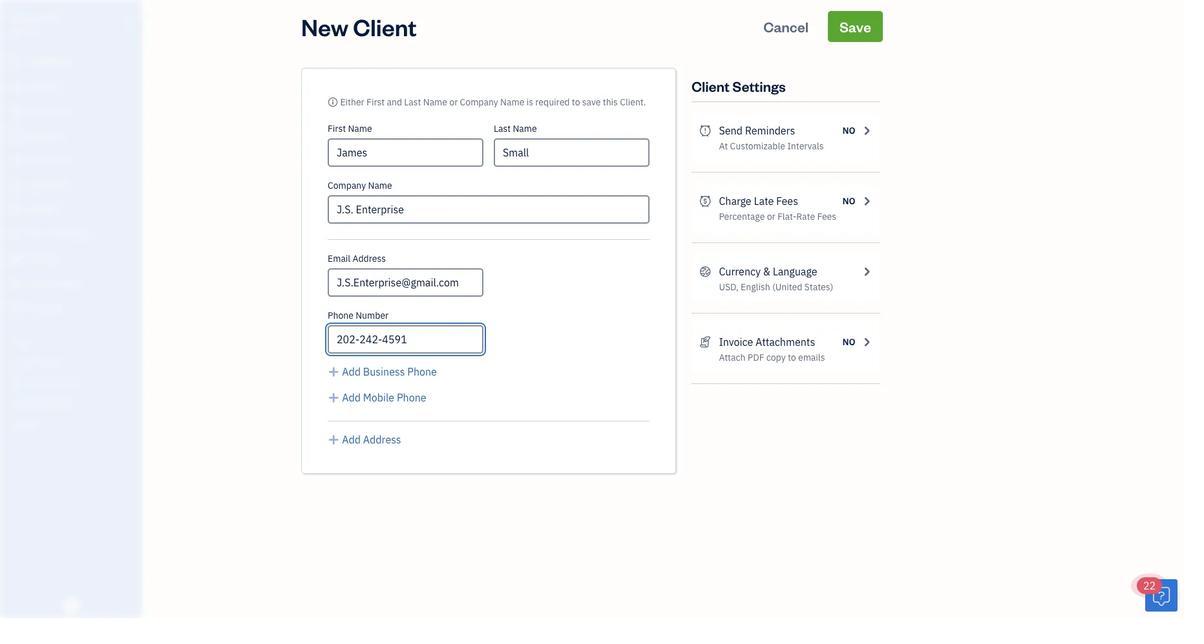 Task type: vqa. For each thing, say whether or not it's contained in the screenshot.
rightmost "Last"
yes



Task type: describe. For each thing, give the bounding box(es) containing it.
currency
[[719, 265, 761, 278]]

timer image
[[8, 228, 24, 241]]

number
[[356, 309, 389, 321]]

0 vertical spatial to
[[572, 96, 580, 108]]

&
[[764, 265, 771, 278]]

1 horizontal spatial first
[[367, 96, 385, 108]]

new
[[301, 11, 349, 42]]

22
[[1144, 579, 1156, 593]]

add for add business phone
[[342, 365, 361, 379]]

company name
[[328, 179, 392, 191]]

add mobile phone button
[[328, 390, 427, 405]]

send reminders
[[719, 124, 796, 137]]

intervals
[[788, 140, 824, 152]]

name for company name
[[368, 179, 392, 191]]

0 horizontal spatial fees
[[777, 194, 799, 208]]

pdf
[[748, 351, 765, 363]]

add address
[[342, 433, 401, 447]]

save button
[[828, 11, 883, 42]]

nelson
[[10, 11, 43, 25]]

1 vertical spatial company
[[328, 179, 366, 191]]

add mobile phone
[[342, 391, 427, 405]]

invoice
[[719, 335, 754, 349]]

dashboard image
[[8, 56, 24, 69]]

Company Name text field
[[328, 195, 650, 224]]

money image
[[8, 253, 24, 266]]

customizable
[[730, 140, 786, 152]]

First Name text field
[[328, 138, 484, 167]]

either
[[340, 96, 365, 108]]

3 chevronright image from the top
[[861, 264, 873, 279]]

latefees image
[[700, 193, 712, 209]]

charge
[[719, 194, 752, 208]]

settings
[[733, 77, 786, 95]]

name left "is"
[[501, 96, 525, 108]]

english
[[741, 281, 771, 293]]

usd, english (united states)
[[719, 281, 834, 293]]

freshbooks image
[[61, 598, 81, 613]]

save
[[840, 17, 872, 36]]

Email Address text field
[[328, 268, 484, 297]]

1 vertical spatial first
[[328, 123, 346, 135]]

rate
[[797, 210, 816, 222]]

save
[[583, 96, 601, 108]]

currencyandlanguage image
[[700, 264, 712, 279]]

client.
[[620, 96, 646, 108]]

name right 'and'
[[423, 96, 448, 108]]

0 horizontal spatial or
[[450, 96, 458, 108]]

required
[[536, 96, 570, 108]]

1 horizontal spatial last
[[494, 123, 511, 135]]

0 horizontal spatial last
[[404, 96, 421, 108]]

this
[[603, 96, 618, 108]]

llc
[[46, 11, 63, 25]]

no for invoice attachments
[[843, 336, 856, 348]]

invoices image
[[700, 334, 712, 350]]

language
[[773, 265, 818, 278]]

first name
[[328, 123, 372, 135]]

report image
[[8, 302, 24, 315]]

estimate image
[[8, 105, 24, 118]]

is
[[527, 96, 534, 108]]

email
[[328, 253, 351, 264]]

chevronright image
[[861, 334, 873, 350]]

0 vertical spatial client
[[353, 11, 417, 42]]

Last Name text field
[[494, 138, 650, 167]]

flat-
[[778, 210, 797, 222]]

payment image
[[8, 155, 24, 167]]

main element
[[0, 0, 175, 618]]

new client
[[301, 11, 417, 42]]

phone for add mobile phone
[[397, 391, 427, 405]]

copy
[[767, 351, 786, 363]]

states)
[[805, 281, 834, 293]]

phone for add business phone
[[408, 365, 437, 379]]

either first and last name or company name is required to save this client.
[[340, 96, 646, 108]]

chevronright image for charge late fees
[[861, 193, 873, 209]]



Task type: locate. For each thing, give the bounding box(es) containing it.
reminders
[[745, 124, 796, 137]]

to right copy
[[788, 351, 796, 363]]

1 plus image from the top
[[328, 390, 340, 405]]

add address button
[[328, 432, 401, 448]]

phone right the 'mobile'
[[397, 391, 427, 405]]

add left the 'mobile'
[[342, 391, 361, 405]]

1 horizontal spatial to
[[788, 351, 796, 363]]

1 vertical spatial address
[[363, 433, 401, 447]]

1 no from the top
[[843, 124, 856, 136]]

0 vertical spatial first
[[367, 96, 385, 108]]

plus image
[[328, 390, 340, 405], [328, 432, 340, 448]]

or
[[450, 96, 458, 108], [767, 210, 776, 222]]

attachments
[[756, 335, 816, 349]]

apps image
[[10, 335, 138, 345]]

charge late fees
[[719, 194, 799, 208]]

add business phone button
[[328, 364, 437, 380]]

company
[[460, 96, 498, 108], [328, 179, 366, 191]]

owner
[[10, 26, 34, 36]]

1 vertical spatial add
[[342, 391, 361, 405]]

2 vertical spatial no
[[843, 336, 856, 348]]

business
[[363, 365, 405, 379]]

late
[[754, 194, 774, 208]]

0 horizontal spatial client
[[353, 11, 417, 42]]

bank connections image
[[10, 397, 138, 407]]

address
[[353, 253, 386, 264], [363, 433, 401, 447]]

company down first name
[[328, 179, 366, 191]]

plus image down plus image
[[328, 390, 340, 405]]

1 vertical spatial chevronright image
[[861, 193, 873, 209]]

0 vertical spatial phone
[[328, 309, 354, 321]]

first down "primary" icon
[[328, 123, 346, 135]]

0 vertical spatial or
[[450, 96, 458, 108]]

1 vertical spatial phone
[[408, 365, 437, 379]]

last
[[404, 96, 421, 108], [494, 123, 511, 135]]

1 horizontal spatial company
[[460, 96, 498, 108]]

1 horizontal spatial fees
[[818, 210, 837, 222]]

attach pdf copy to emails
[[719, 351, 825, 363]]

nelson llc owner
[[10, 11, 63, 36]]

last down either first and last name or company name is required to save this client. at the top of page
[[494, 123, 511, 135]]

company up the last name at top
[[460, 96, 498, 108]]

or right 'and'
[[450, 96, 458, 108]]

1 add from the top
[[342, 365, 361, 379]]

and
[[387, 96, 402, 108]]

first
[[367, 96, 385, 108], [328, 123, 346, 135]]

2 no from the top
[[843, 195, 856, 207]]

0 horizontal spatial to
[[572, 96, 580, 108]]

cancel button
[[752, 11, 821, 42]]

0 vertical spatial address
[[353, 253, 386, 264]]

name for last name
[[513, 123, 537, 135]]

or left flat-
[[767, 210, 776, 222]]

2 vertical spatial phone
[[397, 391, 427, 405]]

2 add from the top
[[342, 391, 361, 405]]

22 button
[[1138, 577, 1178, 612]]

first left 'and'
[[367, 96, 385, 108]]

resource center badge image
[[1146, 579, 1178, 612]]

0 horizontal spatial company
[[328, 179, 366, 191]]

0 vertical spatial last
[[404, 96, 421, 108]]

1 vertical spatial client
[[692, 77, 730, 95]]

attach
[[719, 351, 746, 363]]

percentage
[[719, 210, 765, 222]]

name down first name text field
[[368, 179, 392, 191]]

(united
[[773, 281, 803, 293]]

1 vertical spatial or
[[767, 210, 776, 222]]

fees up flat-
[[777, 194, 799, 208]]

1 horizontal spatial or
[[767, 210, 776, 222]]

1 vertical spatial plus image
[[328, 432, 340, 448]]

last name
[[494, 123, 537, 135]]

at customizable intervals
[[719, 140, 824, 152]]

primary image
[[328, 96, 338, 108]]

add down the add mobile phone button
[[342, 433, 361, 447]]

name for first name
[[348, 123, 372, 135]]

1 chevronright image from the top
[[861, 123, 873, 138]]

to
[[572, 96, 580, 108], [788, 351, 796, 363]]

usd,
[[719, 281, 739, 293]]

percentage or flat-rate fees
[[719, 210, 837, 222]]

expense image
[[8, 179, 24, 192]]

chevronright image
[[861, 123, 873, 138], [861, 193, 873, 209], [861, 264, 873, 279]]

last right 'and'
[[404, 96, 421, 108]]

team members image
[[10, 356, 138, 366]]

items and services image
[[10, 376, 138, 387]]

no for charge late fees
[[843, 195, 856, 207]]

client image
[[8, 81, 24, 94]]

fees
[[777, 194, 799, 208], [818, 210, 837, 222]]

client right new
[[353, 11, 417, 42]]

phone number
[[328, 309, 389, 321]]

name down either
[[348, 123, 372, 135]]

address inside button
[[363, 433, 401, 447]]

chart image
[[8, 277, 24, 290]]

2 vertical spatial chevronright image
[[861, 264, 873, 279]]

0 vertical spatial plus image
[[328, 390, 340, 405]]

plus image
[[328, 364, 340, 380]]

0 horizontal spatial first
[[328, 123, 346, 135]]

Phone Number text field
[[328, 325, 484, 354]]

0 vertical spatial fees
[[777, 194, 799, 208]]

1 vertical spatial no
[[843, 195, 856, 207]]

1 vertical spatial last
[[494, 123, 511, 135]]

address for email address
[[353, 253, 386, 264]]

client settings
[[692, 77, 786, 95]]

at
[[719, 140, 728, 152]]

invoice image
[[8, 130, 24, 143]]

to left save
[[572, 96, 580, 108]]

1 vertical spatial to
[[788, 351, 796, 363]]

add
[[342, 365, 361, 379], [342, 391, 361, 405], [342, 433, 361, 447]]

mobile
[[363, 391, 395, 405]]

name down "is"
[[513, 123, 537, 135]]

project image
[[8, 204, 24, 217]]

3 no from the top
[[843, 336, 856, 348]]

address down add mobile phone
[[363, 433, 401, 447]]

currency & language
[[719, 265, 818, 278]]

chevronright image for send reminders
[[861, 123, 873, 138]]

2 vertical spatial add
[[342, 433, 361, 447]]

add for add address
[[342, 433, 361, 447]]

2 plus image from the top
[[328, 432, 340, 448]]

plus image left add address
[[328, 432, 340, 448]]

0 vertical spatial chevronright image
[[861, 123, 873, 138]]

add right plus image
[[342, 365, 361, 379]]

send
[[719, 124, 743, 137]]

3 add from the top
[[342, 433, 361, 447]]

0 vertical spatial add
[[342, 365, 361, 379]]

phone down "phone number" text field
[[408, 365, 437, 379]]

add business phone
[[342, 365, 437, 379]]

cancel
[[764, 17, 809, 36]]

no for send reminders
[[843, 124, 856, 136]]

emails
[[799, 351, 825, 363]]

no
[[843, 124, 856, 136], [843, 195, 856, 207], [843, 336, 856, 348]]

0 vertical spatial no
[[843, 124, 856, 136]]

1 vertical spatial fees
[[818, 210, 837, 222]]

2 chevronright image from the top
[[861, 193, 873, 209]]

phone
[[328, 309, 354, 321], [408, 365, 437, 379], [397, 391, 427, 405]]

add for add mobile phone
[[342, 391, 361, 405]]

client up latereminders 'icon'
[[692, 77, 730, 95]]

0 vertical spatial company
[[460, 96, 498, 108]]

1 horizontal spatial client
[[692, 77, 730, 95]]

client
[[353, 11, 417, 42], [692, 77, 730, 95]]

name
[[423, 96, 448, 108], [501, 96, 525, 108], [348, 123, 372, 135], [513, 123, 537, 135], [368, 179, 392, 191]]

address right email at left
[[353, 253, 386, 264]]

plus image for add mobile phone
[[328, 390, 340, 405]]

fees right the 'rate'
[[818, 210, 837, 222]]

latereminders image
[[700, 123, 712, 138]]

address for add address
[[363, 433, 401, 447]]

plus image for add address
[[328, 432, 340, 448]]

invoice attachments
[[719, 335, 816, 349]]

phone left number
[[328, 309, 354, 321]]

email address
[[328, 253, 386, 264]]

settings image
[[10, 418, 138, 428]]



